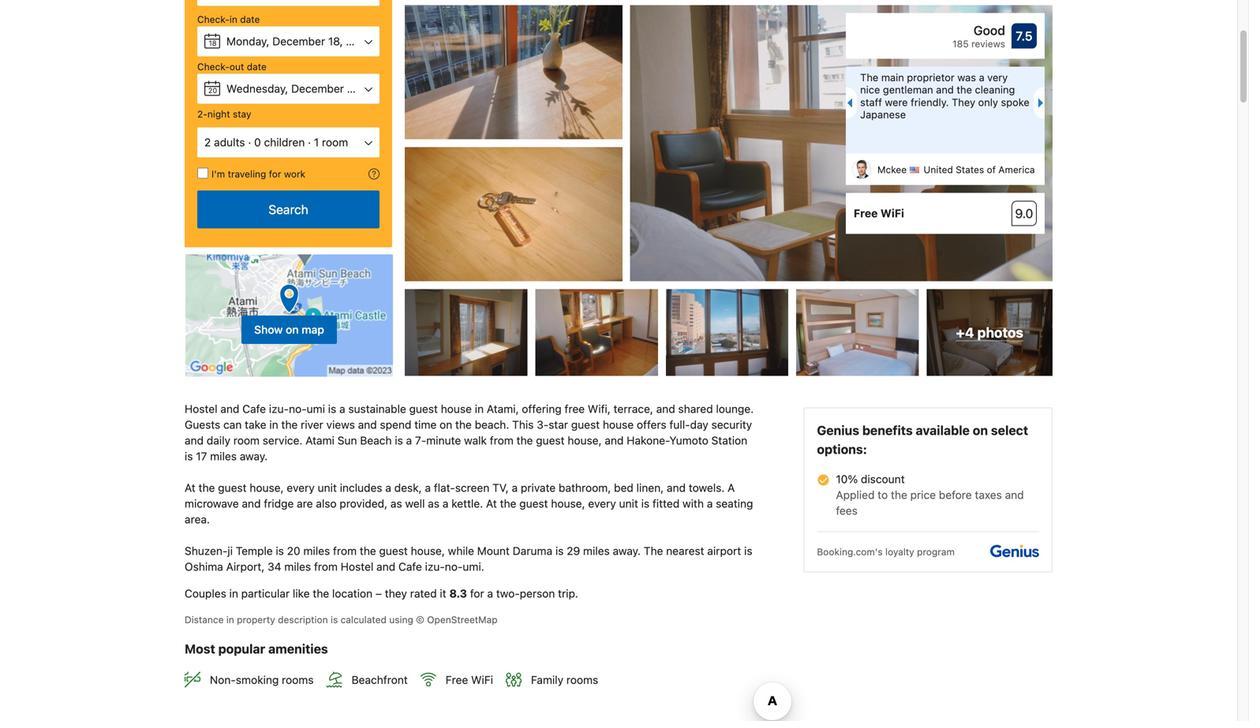 Task type: describe. For each thing, give the bounding box(es) containing it.
shared
[[679, 403, 714, 416]]

couples in particular like the location – they rated it 8.3 for a two-person trip.
[[185, 588, 579, 601]]

is up 34
[[276, 545, 284, 558]]

day
[[691, 419, 709, 432]]

minute
[[427, 434, 461, 447]]

and up can
[[221, 403, 240, 416]]

select
[[992, 423, 1029, 438]]

1 vertical spatial hostel
[[341, 561, 374, 574]]

search
[[269, 202, 309, 217]]

nearest
[[667, 545, 705, 558]]

towels.
[[689, 482, 725, 495]]

show on map
[[254, 323, 324, 336]]

house, down bathroom,
[[551, 498, 586, 511]]

in up service.
[[270, 419, 278, 432]]

20,
[[347, 82, 363, 95]]

house, up fridge
[[250, 482, 284, 495]]

friendly.
[[911, 96, 950, 108]]

the down tv,
[[500, 498, 517, 511]]

property
[[237, 615, 275, 626]]

united
[[924, 164, 954, 175]]

non-
[[210, 674, 236, 687]]

a down towels.
[[707, 498, 713, 511]]

the inside the main proprietor was a very nice gentleman and the cleaning staff were friendly.  they only spoke japanese
[[957, 84, 973, 96]]

guest down 3-
[[536, 434, 565, 447]]

fees
[[837, 505, 858, 518]]

they
[[952, 96, 976, 108]]

is right umi
[[328, 403, 337, 416]]

flat-
[[434, 482, 455, 495]]

includes
[[340, 482, 383, 495]]

walk
[[464, 434, 487, 447]]

a left "7-"
[[406, 434, 412, 447]]

map
[[302, 323, 324, 336]]

miles up like
[[304, 545, 330, 558]]

previous image
[[843, 98, 853, 108]]

8.3
[[450, 588, 467, 601]]

10% discount applied to the price before taxes and fees
[[837, 473, 1025, 518]]

guest down free
[[572, 419, 600, 432]]

before
[[940, 489, 973, 502]]

with
[[683, 498, 704, 511]]

0 vertical spatial wifi
[[881, 207, 905, 220]]

in up beach.
[[475, 403, 484, 416]]

location
[[332, 588, 373, 601]]

check- for in
[[197, 14, 230, 25]]

airport,
[[226, 561, 265, 574]]

guest up they
[[379, 545, 408, 558]]

2 as from the left
[[428, 498, 440, 511]]

17
[[196, 450, 207, 463]]

7.5
[[1016, 29, 1033, 44]]

openstreetmap
[[427, 615, 498, 626]]

very
[[988, 72, 1009, 83]]

a left desk,
[[386, 482, 392, 495]]

house, down star
[[568, 434, 602, 447]]

is left the calculated
[[331, 615, 338, 626]]

18,
[[328, 35, 343, 48]]

0 vertical spatial away.
[[240, 450, 268, 463]]

service.
[[263, 434, 303, 447]]

0 horizontal spatial no-
[[289, 403, 307, 416]]

station
[[712, 434, 748, 447]]

adults
[[214, 136, 245, 149]]

beachfront
[[352, 674, 408, 687]]

atami,
[[487, 403, 519, 416]]

traveling
[[228, 169, 266, 180]]

and left the hakone-
[[605, 434, 624, 447]]

good
[[974, 23, 1006, 38]]

the right like
[[313, 588, 329, 601]]

a right tv,
[[512, 482, 518, 495]]

family rooms
[[531, 674, 599, 687]]

house, left while
[[411, 545, 445, 558]]

daruma
[[513, 545, 553, 558]]

34
[[268, 561, 282, 574]]

0 horizontal spatial hostel
[[185, 403, 218, 416]]

1 vertical spatial every
[[589, 498, 617, 511]]

0 horizontal spatial unit
[[318, 482, 337, 495]]

river
[[301, 419, 324, 432]]

date for check-out date
[[247, 61, 267, 72]]

2 vertical spatial from
[[314, 561, 338, 574]]

–
[[376, 588, 382, 601]]

the up "microwave"
[[199, 482, 215, 495]]

date for check-in date
[[240, 14, 260, 25]]

a left flat-
[[425, 482, 431, 495]]

the up –
[[360, 545, 376, 558]]

private
[[521, 482, 556, 495]]

night
[[208, 109, 230, 120]]

0 horizontal spatial free wifi
[[446, 674, 493, 687]]

wednesday, december 20, 2023
[[227, 82, 393, 95]]

1 horizontal spatial no-
[[445, 561, 463, 574]]

offering
[[522, 403, 562, 416]]

next image
[[1039, 98, 1049, 108]]

a down flat-
[[443, 498, 449, 511]]

microwave
[[185, 498, 239, 511]]

couples
[[185, 588, 226, 601]]

room inside dropdown button
[[322, 136, 348, 149]]

the up service.
[[281, 419, 298, 432]]

genius
[[818, 423, 860, 438]]

taxes
[[976, 489, 1003, 502]]

hostel and cafe izu-no-umi is a sustainable guest house in atami, offering free wifi, terrace, and shared lounge. guests can take in the river views and spend time on the beach. this 3-star guest house offers full-day security and daily room service. atami sun beach is a 7-minute walk from the guest house, and hakone-yumoto station is 17 miles away. at the guest house, every unit includes a desk, a flat-screen tv, a private bathroom, bed linen, and towels. a microwave and fridge are also provided, as well as a kettle. at the guest house, every unit is fitted with a seating area. shuzen-ji temple is 20 miles from the guest house, while mount daruma is 29 miles away. the nearest airport is oshima airport, 34 miles from hostel and cafe izu-no-umi.
[[185, 403, 757, 574]]

discount
[[861, 473, 905, 486]]

1 horizontal spatial unit
[[620, 498, 639, 511]]

miles down daily
[[210, 450, 237, 463]]

18
[[209, 39, 217, 47]]

on inside genius benefits available on select options:
[[973, 423, 989, 438]]

2-night stay
[[197, 109, 251, 120]]

0 vertical spatial free wifi
[[854, 207, 905, 220]]

a left two-
[[488, 588, 494, 601]]

offers
[[637, 419, 667, 432]]

2023 for wednesday, december 20, 2023
[[366, 82, 393, 95]]

two-
[[497, 588, 520, 601]]

desk,
[[395, 482, 422, 495]]

screen
[[455, 482, 490, 495]]

scored 9.0 element
[[1012, 201, 1038, 226]]

booking.com's loyalty program
[[818, 547, 955, 558]]

check-out date
[[197, 61, 267, 72]]

using
[[389, 615, 414, 626]]

states
[[956, 164, 985, 175]]

lounge.
[[717, 403, 754, 416]]

airport
[[708, 545, 742, 558]]

genius benefits available on select options:
[[818, 423, 1029, 457]]

star
[[549, 419, 569, 432]]

3-
[[537, 419, 549, 432]]

2 adults · 0 children · 1 room
[[205, 136, 348, 149]]

price
[[911, 489, 937, 502]]

rated
[[410, 588, 437, 601]]

10%
[[837, 473, 858, 486]]

miles right 34
[[285, 561, 311, 574]]

stay
[[233, 109, 251, 120]]

1 rooms from the left
[[282, 674, 314, 687]]

the inside the main proprietor was a very nice gentleman and the cleaning staff were friendly.  they only spoke japanese
[[861, 72, 879, 83]]

while
[[448, 545, 475, 558]]

1 vertical spatial wifi
[[471, 674, 493, 687]]

sun
[[338, 434, 357, 447]]

scored 7.5 element
[[1012, 23, 1038, 49]]

room inside hostel and cafe izu-no-umi is a sustainable guest house in atami, offering free wifi, terrace, and shared lounge. guests can take in the river views and spend time on the beach. this 3-star guest house offers full-day security and daily room service. atami sun beach is a 7-minute walk from the guest house, and hakone-yumoto station is 17 miles away. at the guest house, every unit includes a desk, a flat-screen tv, a private bathroom, bed linen, and towels. a microwave and fridge are also provided, as well as a kettle. at the guest house, every unit is fitted with a seating area. shuzen-ji temple is 20 miles from the guest house, while mount daruma is 29 miles away. the nearest airport is oshima airport, 34 miles from hostel and cafe izu-no-umi.
[[234, 434, 260, 447]]

0 horizontal spatial free
[[446, 674, 468, 687]]

full-
[[670, 419, 691, 432]]

1 horizontal spatial izu-
[[425, 561, 445, 574]]



Task type: vqa. For each thing, say whether or not it's contained in the screenshot.
topmost house
yes



Task type: locate. For each thing, give the bounding box(es) containing it.
0 horizontal spatial ·
[[248, 136, 251, 149]]

+4 photos link
[[927, 289, 1053, 376]]

in right couples
[[229, 588, 238, 601]]

a up 'views'
[[340, 403, 346, 416]]

like
[[293, 588, 310, 601]]

well
[[405, 498, 425, 511]]

0 vertical spatial for
[[269, 169, 281, 180]]

2-
[[197, 109, 208, 120]]

0 vertical spatial check-
[[197, 14, 230, 25]]

1 horizontal spatial as
[[428, 498, 440, 511]]

1 vertical spatial date
[[247, 61, 267, 72]]

hostel up guests in the bottom of the page
[[185, 403, 218, 416]]

family
[[531, 674, 564, 687]]

1 vertical spatial for
[[470, 588, 485, 601]]

hostel up 'location'
[[341, 561, 374, 574]]

0 horizontal spatial 20
[[208, 86, 217, 95]]

views
[[327, 419, 355, 432]]

photos
[[978, 325, 1024, 341]]

mckee
[[878, 164, 907, 175]]

0 vertical spatial every
[[287, 482, 315, 495]]

0 horizontal spatial on
[[286, 323, 299, 336]]

to
[[878, 489, 888, 502]]

on left map
[[286, 323, 299, 336]]

izu- up service.
[[269, 403, 289, 416]]

if you select this option, we'll show you popular business travel features like breakfast, wifi and free parking. image
[[369, 169, 380, 180]]

0 horizontal spatial izu-
[[269, 403, 289, 416]]

take
[[245, 419, 267, 432]]

1 horizontal spatial cafe
[[399, 561, 422, 574]]

is down linen,
[[642, 498, 650, 511]]

away. right 29
[[613, 545, 641, 558]]

1 vertical spatial check-
[[197, 61, 230, 72]]

0 vertical spatial december
[[273, 35, 325, 48]]

and down proprietor on the right top of the page
[[937, 84, 955, 96]]

the up walk at the left of the page
[[456, 419, 472, 432]]

0 horizontal spatial cafe
[[243, 403, 266, 416]]

the left 'nearest'
[[644, 545, 664, 558]]

0 vertical spatial 20
[[208, 86, 217, 95]]

0 horizontal spatial house
[[441, 403, 472, 416]]

1
[[314, 136, 319, 149]]

the down the this
[[517, 434, 533, 447]]

a
[[728, 482, 735, 495]]

1 horizontal spatial away.
[[613, 545, 641, 558]]

japanese
[[861, 109, 907, 120]]

2023 for monday, december 18, 2023
[[346, 35, 373, 48]]

1 horizontal spatial every
[[589, 498, 617, 511]]

on up minute
[[440, 419, 453, 432]]

on inside search section
[[286, 323, 299, 336]]

©
[[416, 615, 425, 626]]

1 horizontal spatial wifi
[[881, 207, 905, 220]]

is
[[328, 403, 337, 416], [395, 434, 403, 447], [185, 450, 193, 463], [642, 498, 650, 511], [276, 545, 284, 558], [556, 545, 564, 558], [745, 545, 753, 558], [331, 615, 338, 626]]

0 horizontal spatial room
[[234, 434, 260, 447]]

most
[[185, 642, 215, 657]]

on left select
[[973, 423, 989, 438]]

at down tv,
[[486, 498, 497, 511]]

1 horizontal spatial ·
[[308, 136, 311, 149]]

for inside search section
[[269, 169, 281, 180]]

20 inside hostel and cafe izu-no-umi is a sustainable guest house in atami, offering free wifi, terrace, and shared lounge. guests can take in the river views and spend time on the beach. this 3-star guest house offers full-day security and daily room service. atami sun beach is a 7-minute walk from the guest house, and hakone-yumoto station is 17 miles away. at the guest house, every unit includes a desk, a flat-screen tv, a private bathroom, bed linen, and towels. a microwave and fridge are also provided, as well as a kettle. at the guest house, every unit is fitted with a seating area. shuzen-ji temple is 20 miles from the guest house, while mount daruma is 29 miles away. the nearest airport is oshima airport, 34 miles from hostel and cafe izu-no-umi.
[[287, 545, 301, 558]]

is left 29
[[556, 545, 564, 558]]

the
[[957, 84, 973, 96], [281, 419, 298, 432], [456, 419, 472, 432], [517, 434, 533, 447], [199, 482, 215, 495], [891, 489, 908, 502], [500, 498, 517, 511], [360, 545, 376, 558], [313, 588, 329, 601]]

if you select this option, we'll show you popular business travel features like breakfast, wifi and free parking. image
[[369, 169, 380, 180]]

0 vertical spatial hostel
[[185, 403, 218, 416]]

can
[[223, 419, 242, 432]]

guest down private
[[520, 498, 548, 511]]

1 vertical spatial room
[[234, 434, 260, 447]]

· left "1"
[[308, 136, 311, 149]]

0 vertical spatial no-
[[289, 403, 307, 416]]

1 vertical spatial 20
[[287, 545, 301, 558]]

and up 17
[[185, 434, 204, 447]]

and
[[937, 84, 955, 96], [221, 403, 240, 416], [657, 403, 676, 416], [358, 419, 377, 432], [185, 434, 204, 447], [605, 434, 624, 447], [667, 482, 686, 495], [1006, 489, 1025, 502], [242, 498, 261, 511], [377, 561, 396, 574]]

every down bathroom,
[[589, 498, 617, 511]]

0 vertical spatial unit
[[318, 482, 337, 495]]

at up "microwave"
[[185, 482, 196, 495]]

1 vertical spatial 2023
[[366, 82, 393, 95]]

1 vertical spatial house
[[603, 419, 634, 432]]

and up full-
[[657, 403, 676, 416]]

the inside hostel and cafe izu-no-umi is a sustainable guest house in atami, offering free wifi, terrace, and shared lounge. guests can take in the river views and spend time on the beach. this 3-star guest house offers full-day security and daily room service. atami sun beach is a 7-minute walk from the guest house, and hakone-yumoto station is 17 miles away. at the guest house, every unit includes a desk, a flat-screen tv, a private bathroom, bed linen, and towels. a microwave and fridge are also provided, as well as a kettle. at the guest house, every unit is fitted with a seating area. shuzen-ji temple is 20 miles from the guest house, while mount daruma is 29 miles away. the nearest airport is oshima airport, 34 miles from hostel and cafe izu-no-umi.
[[644, 545, 664, 558]]

185
[[953, 38, 969, 49]]

0 vertical spatial the
[[861, 72, 879, 83]]

room right "1"
[[322, 136, 348, 149]]

Where are you going? field
[[223, 0, 380, 6]]

1 horizontal spatial at
[[486, 498, 497, 511]]

calculated
[[341, 615, 387, 626]]

0 horizontal spatial at
[[185, 482, 196, 495]]

1 vertical spatial unit
[[620, 498, 639, 511]]

2 rooms from the left
[[567, 674, 599, 687]]

0 horizontal spatial the
[[644, 545, 664, 558]]

and up couples in particular like the location – they rated it 8.3 for a two-person trip.
[[377, 561, 396, 574]]

december left the 18,
[[273, 35, 325, 48]]

1 horizontal spatial room
[[322, 136, 348, 149]]

rooms right family
[[567, 674, 599, 687]]

izu- up it
[[425, 561, 445, 574]]

the up 'nice'
[[861, 72, 879, 83]]

linen,
[[637, 482, 664, 495]]

free
[[854, 207, 878, 220], [446, 674, 468, 687]]

of
[[987, 164, 997, 175]]

20 up night
[[208, 86, 217, 95]]

security
[[712, 419, 753, 432]]

and left fridge
[[242, 498, 261, 511]]

distance
[[185, 615, 224, 626]]

unit up the also in the left of the page
[[318, 482, 337, 495]]

0 vertical spatial at
[[185, 482, 196, 495]]

non-smoking rooms
[[210, 674, 314, 687]]

miles right 29
[[584, 545, 610, 558]]

and inside 10% discount applied to the price before taxes and fees
[[1006, 489, 1025, 502]]

hakone-
[[627, 434, 670, 447]]

staff
[[861, 96, 883, 108]]

0 horizontal spatial rooms
[[282, 674, 314, 687]]

1 vertical spatial cafe
[[399, 561, 422, 574]]

1 vertical spatial free wifi
[[446, 674, 493, 687]]

december for wednesday,
[[291, 82, 344, 95]]

2023 right the 18,
[[346, 35, 373, 48]]

provided,
[[340, 498, 388, 511]]

in left the property
[[226, 615, 234, 626]]

check- for out
[[197, 61, 230, 72]]

in up monday,
[[230, 14, 238, 25]]

this
[[513, 419, 534, 432]]

1 vertical spatial at
[[486, 498, 497, 511]]

and inside the main proprietor was a very nice gentleman and the cleaning staff were friendly.  they only spoke japanese
[[937, 84, 955, 96]]

december for monday,
[[273, 35, 325, 48]]

is down spend
[[395, 434, 403, 447]]

and right the taxes
[[1006, 489, 1025, 502]]

cafe up take
[[243, 403, 266, 416]]

guest up "microwave"
[[218, 482, 247, 495]]

1 vertical spatial from
[[333, 545, 357, 558]]

spend
[[380, 419, 412, 432]]

in for distance in property description is calculated using © openstreetmap
[[226, 615, 234, 626]]

for left work
[[269, 169, 281, 180]]

room
[[322, 136, 348, 149], [234, 434, 260, 447]]

options:
[[818, 442, 868, 457]]

0 horizontal spatial wifi
[[471, 674, 493, 687]]

benefits
[[863, 423, 913, 438]]

1 horizontal spatial for
[[470, 588, 485, 601]]

also
[[316, 498, 337, 511]]

1 horizontal spatial hostel
[[341, 561, 374, 574]]

1 horizontal spatial house
[[603, 419, 634, 432]]

20 inside search section
[[208, 86, 217, 95]]

in for check-in date
[[230, 14, 238, 25]]

atami
[[306, 434, 335, 447]]

gentleman
[[884, 84, 934, 96]]

1 vertical spatial izu-
[[425, 561, 445, 574]]

wifi down the mckee
[[881, 207, 905, 220]]

is left 17
[[185, 450, 193, 463]]

as right well at the left of page
[[428, 498, 440, 511]]

cafe
[[243, 403, 266, 416], [399, 561, 422, 574]]

2 · from the left
[[308, 136, 311, 149]]

guests
[[185, 419, 221, 432]]

1 horizontal spatial free
[[854, 207, 878, 220]]

9.0
[[1016, 206, 1034, 221]]

bathroom,
[[559, 482, 611, 495]]

rooms down amenities
[[282, 674, 314, 687]]

as left well at the left of page
[[391, 498, 402, 511]]

2 horizontal spatial on
[[973, 423, 989, 438]]

1 as from the left
[[391, 498, 402, 511]]

guest up time
[[409, 403, 438, 416]]

0 vertical spatial room
[[322, 136, 348, 149]]

rated good element
[[854, 21, 1006, 40]]

umi.
[[463, 561, 485, 574]]

at
[[185, 482, 196, 495], [486, 498, 497, 511]]

20 right temple
[[287, 545, 301, 558]]

·
[[248, 136, 251, 149], [308, 136, 311, 149]]

proprietor
[[908, 72, 955, 83]]

sustainable
[[349, 403, 406, 416]]

2 check- from the top
[[197, 61, 230, 72]]

umi
[[307, 403, 325, 416]]

america
[[999, 164, 1036, 175]]

i'm
[[212, 169, 225, 180]]

wifi down openstreetmap
[[471, 674, 493, 687]]

1 horizontal spatial 20
[[287, 545, 301, 558]]

oshima
[[185, 561, 223, 574]]

search section
[[178, 0, 399, 378]]

is right airport
[[745, 545, 753, 558]]

1 check- from the top
[[197, 14, 230, 25]]

in for couples in particular like the location – they rated it 8.3 for a two-person trip.
[[229, 588, 238, 601]]

free wifi down openstreetmap
[[446, 674, 493, 687]]

beach
[[360, 434, 392, 447]]

1 vertical spatial december
[[291, 82, 344, 95]]

no- down while
[[445, 561, 463, 574]]

show
[[254, 323, 283, 336]]

1 vertical spatial free
[[446, 674, 468, 687]]

0 vertical spatial from
[[490, 434, 514, 447]]

most popular amenities
[[185, 642, 328, 657]]

fridge
[[264, 498, 294, 511]]

free wifi down the mckee
[[854, 207, 905, 220]]

amenities
[[268, 642, 328, 657]]

fitted
[[653, 498, 680, 511]]

monday, december 18, 2023
[[227, 35, 373, 48]]

0 vertical spatial 2023
[[346, 35, 373, 48]]

only
[[979, 96, 999, 108]]

unit down bed
[[620, 498, 639, 511]]

room down take
[[234, 434, 260, 447]]

in
[[230, 14, 238, 25], [475, 403, 484, 416], [270, 419, 278, 432], [229, 588, 238, 601], [226, 615, 234, 626]]

1 vertical spatial the
[[644, 545, 664, 558]]

0 horizontal spatial for
[[269, 169, 281, 180]]

0 vertical spatial house
[[441, 403, 472, 416]]

a right was
[[980, 72, 985, 83]]

1 vertical spatial away.
[[613, 545, 641, 558]]

house,
[[568, 434, 602, 447], [250, 482, 284, 495], [551, 498, 586, 511], [411, 545, 445, 558]]

free down openstreetmap
[[446, 674, 468, 687]]

and up beach
[[358, 419, 377, 432]]

search button
[[197, 191, 380, 229]]

check- up 18
[[197, 14, 230, 25]]

date up monday,
[[240, 14, 260, 25]]

2023 right 20,
[[366, 82, 393, 95]]

0 horizontal spatial as
[[391, 498, 402, 511]]

tv,
[[493, 482, 509, 495]]

cafe up rated
[[399, 561, 422, 574]]

1 · from the left
[[248, 136, 251, 149]]

1 horizontal spatial rooms
[[567, 674, 599, 687]]

miles
[[210, 450, 237, 463], [304, 545, 330, 558], [584, 545, 610, 558], [285, 561, 311, 574]]

trip.
[[558, 588, 579, 601]]

house down terrace,
[[603, 419, 634, 432]]

0 vertical spatial cafe
[[243, 403, 266, 416]]

mount
[[478, 545, 510, 558]]

· left 0 at top left
[[248, 136, 251, 149]]

the right to
[[891, 489, 908, 502]]

1 horizontal spatial free wifi
[[854, 207, 905, 220]]

free down the mckee
[[854, 207, 878, 220]]

0 vertical spatial free
[[854, 207, 878, 220]]

date right the out
[[247, 61, 267, 72]]

1 horizontal spatial the
[[861, 72, 879, 83]]

away. down take
[[240, 450, 268, 463]]

work
[[284, 169, 306, 180]]

house up minute
[[441, 403, 472, 416]]

for right 8.3
[[470, 588, 485, 601]]

0 vertical spatial date
[[240, 14, 260, 25]]

1 vertical spatial no-
[[445, 561, 463, 574]]

no-
[[289, 403, 307, 416], [445, 561, 463, 574]]

united states of america
[[924, 164, 1036, 175]]

a inside the main proprietor was a very nice gentleman and the cleaning staff were friendly.  they only spoke japanese
[[980, 72, 985, 83]]

the inside 10% discount applied to the price before taxes and fees
[[891, 489, 908, 502]]

2
[[205, 136, 211, 149]]

0 vertical spatial izu-
[[269, 403, 289, 416]]

no- up river on the left
[[289, 403, 307, 416]]

0 horizontal spatial away.
[[240, 450, 268, 463]]

smoking
[[236, 674, 279, 687]]

temple
[[236, 545, 273, 558]]

0 horizontal spatial every
[[287, 482, 315, 495]]

on
[[286, 323, 299, 336], [440, 419, 453, 432], [973, 423, 989, 438]]

children
[[264, 136, 305, 149]]

december left 20,
[[291, 82, 344, 95]]

and up fitted on the right bottom of page
[[667, 482, 686, 495]]

check- down 18
[[197, 61, 230, 72]]

rooms
[[282, 674, 314, 687], [567, 674, 599, 687]]

the up they
[[957, 84, 973, 96]]

a
[[980, 72, 985, 83], [340, 403, 346, 416], [406, 434, 412, 447], [386, 482, 392, 495], [425, 482, 431, 495], [512, 482, 518, 495], [443, 498, 449, 511], [707, 498, 713, 511], [488, 588, 494, 601]]

in inside search section
[[230, 14, 238, 25]]

on inside hostel and cafe izu-no-umi is a sustainable guest house in atami, offering free wifi, terrace, and shared lounge. guests can take in the river views and spend time on the beach. this 3-star guest house offers full-day security and daily room service. atami sun beach is a 7-minute walk from the guest house, and hakone-yumoto station is 17 miles away. at the guest house, every unit includes a desk, a flat-screen tv, a private bathroom, bed linen, and towels. a microwave and fridge are also provided, as well as a kettle. at the guest house, every unit is fitted with a seating area. shuzen-ji temple is 20 miles from the guest house, while mount daruma is 29 miles away. the nearest airport is oshima airport, 34 miles from hostel and cafe izu-no-umi.
[[440, 419, 453, 432]]

1 horizontal spatial on
[[440, 419, 453, 432]]



